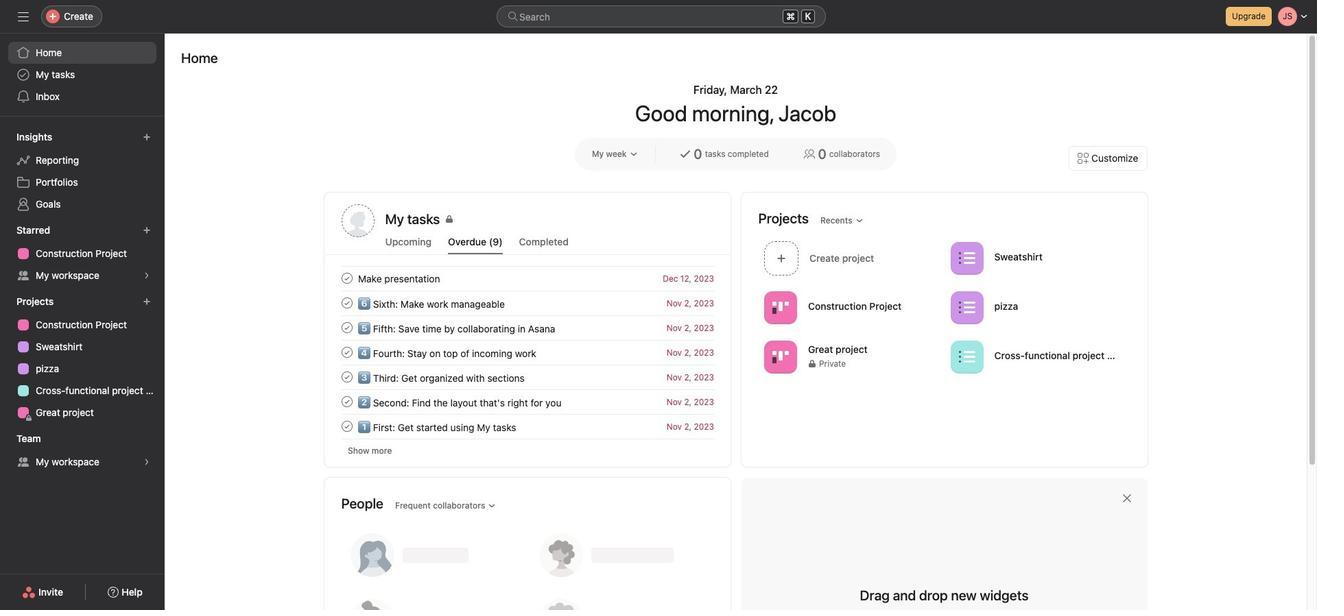 Task type: locate. For each thing, give the bounding box(es) containing it.
5 mark complete checkbox from the top
[[339, 394, 355, 410]]

Mark complete checkbox
[[339, 270, 355, 287], [339, 295, 355, 312], [339, 344, 355, 361], [339, 369, 355, 386], [339, 394, 355, 410]]

4 mark complete checkbox from the top
[[339, 369, 355, 386]]

mark complete image for second mark complete option from the top of the page
[[339, 419, 355, 435]]

list image
[[959, 250, 975, 267], [959, 300, 975, 316]]

0 vertical spatial mark complete checkbox
[[339, 320, 355, 336]]

1 vertical spatial list image
[[959, 300, 975, 316]]

list item
[[759, 237, 945, 279], [325, 266, 730, 291], [325, 291, 730, 316], [325, 316, 730, 340], [325, 340, 730, 365], [325, 365, 730, 390], [325, 390, 730, 414], [325, 414, 730, 439]]

0 vertical spatial list image
[[959, 250, 975, 267]]

1 board image from the top
[[772, 300, 789, 316]]

mark complete image
[[339, 320, 355, 336], [339, 419, 355, 435]]

2 list image from the top
[[959, 300, 975, 316]]

Mark complete checkbox
[[339, 320, 355, 336], [339, 419, 355, 435]]

list image
[[959, 349, 975, 365]]

2 mark complete checkbox from the top
[[339, 295, 355, 312]]

Search tasks, projects, and more text field
[[497, 5, 826, 27]]

2 mark complete checkbox from the top
[[339, 419, 355, 435]]

None field
[[497, 5, 826, 27]]

board image
[[772, 300, 789, 316], [772, 349, 789, 365]]

5 mark complete image from the top
[[339, 394, 355, 410]]

1 vertical spatial board image
[[772, 349, 789, 365]]

2 mark complete image from the top
[[339, 419, 355, 435]]

1 mark complete image from the top
[[339, 320, 355, 336]]

1 vertical spatial mark complete checkbox
[[339, 419, 355, 435]]

0 vertical spatial board image
[[772, 300, 789, 316]]

mark complete image
[[339, 270, 355, 287], [339, 295, 355, 312], [339, 344, 355, 361], [339, 369, 355, 386], [339, 394, 355, 410]]

new insights image
[[143, 133, 151, 141]]

3 mark complete image from the top
[[339, 344, 355, 361]]

0 vertical spatial mark complete image
[[339, 320, 355, 336]]

1 vertical spatial mark complete image
[[339, 419, 355, 435]]



Task type: vqa. For each thing, say whether or not it's contained in the screenshot.
0
no



Task type: describe. For each thing, give the bounding box(es) containing it.
projects element
[[0, 290, 165, 427]]

dismiss image
[[1122, 493, 1132, 504]]

2 board image from the top
[[772, 349, 789, 365]]

1 mark complete checkbox from the top
[[339, 320, 355, 336]]

global element
[[0, 34, 165, 116]]

teams element
[[0, 427, 165, 476]]

add profile photo image
[[341, 204, 374, 237]]

1 mark complete checkbox from the top
[[339, 270, 355, 287]]

2 mark complete image from the top
[[339, 295, 355, 312]]

3 mark complete checkbox from the top
[[339, 344, 355, 361]]

hide sidebar image
[[18, 11, 29, 22]]

starred element
[[0, 218, 165, 290]]

insights element
[[0, 125, 165, 218]]

mark complete image for 1st mark complete option from the top
[[339, 320, 355, 336]]

1 mark complete image from the top
[[339, 270, 355, 287]]

1 list image from the top
[[959, 250, 975, 267]]

4 mark complete image from the top
[[339, 369, 355, 386]]



